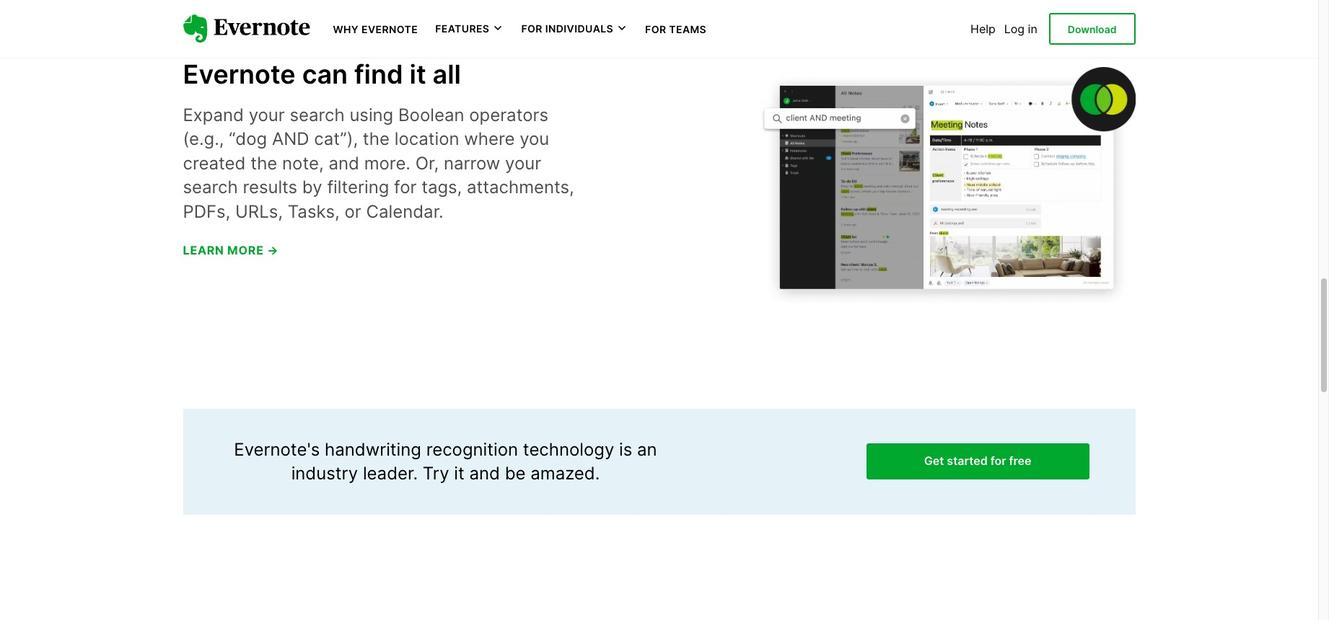 Task type: describe. For each thing, give the bounding box(es) containing it.
evernote's handwriting recognition technology is an industry leader. try it and be amazed.
[[234, 439, 657, 484]]

free
[[1009, 454, 1031, 469]]

for individuals
[[521, 23, 613, 35]]

why
[[333, 23, 359, 35]]

0 vertical spatial it
[[410, 58, 426, 90]]

be
[[505, 463, 526, 484]]

amazed.
[[531, 463, 600, 484]]

learn more →
[[183, 243, 279, 257]]

can
[[302, 58, 348, 90]]

is
[[619, 439, 632, 460]]

evernote logo image
[[183, 15, 310, 43]]

log in
[[1004, 22, 1037, 36]]

features button
[[435, 22, 504, 36]]

it inside the evernote's handwriting recognition technology is an industry leader. try it and be amazed.
[[454, 463, 464, 484]]

where
[[464, 129, 515, 149]]

learn
[[183, 243, 224, 257]]

results
[[243, 177, 297, 198]]

evernote's
[[234, 439, 320, 460]]

for individuals button
[[521, 22, 628, 36]]

log in link
[[1004, 22, 1037, 36]]

by
[[302, 177, 322, 198]]

leader.
[[363, 463, 418, 484]]

for inside the expand your search using boolean operators (e.g., "dog and cat"), the location where you created the note, and more. or, narrow your search results by filtering for tags, attachments, pdfs, urls, tasks, or calendar.
[[394, 177, 417, 198]]

why evernote
[[333, 23, 418, 35]]

and
[[272, 129, 309, 149]]

0 horizontal spatial evernote
[[183, 58, 296, 90]]

get started for free
[[924, 454, 1031, 469]]

find
[[354, 58, 403, 90]]

for inside the get started for free link
[[990, 454, 1006, 469]]

help
[[971, 22, 996, 36]]

expand your search using boolean operators (e.g., "dog and cat"), the location where you created the note, and more. or, narrow your search results by filtering for tags, attachments, pdfs, urls, tasks, or calendar.
[[183, 104, 574, 222]]

tags,
[[422, 177, 462, 198]]

(e.g.,
[[183, 129, 224, 149]]

filtering
[[327, 177, 389, 198]]

features
[[435, 23, 489, 35]]

more.
[[364, 153, 411, 174]]

created
[[183, 153, 246, 174]]

teams
[[669, 23, 706, 35]]

in
[[1028, 22, 1037, 36]]

get started for free link
[[866, 444, 1089, 480]]

tasks,
[[288, 201, 340, 222]]

operators
[[469, 104, 548, 125]]

1 horizontal spatial the
[[363, 129, 390, 149]]

or
[[345, 201, 361, 222]]

pdfs,
[[183, 201, 230, 222]]

calendar.
[[366, 201, 444, 222]]



Task type: locate. For each thing, give the bounding box(es) containing it.
the down using
[[363, 129, 390, 149]]

search up pdfs,
[[183, 177, 238, 198]]

for
[[521, 23, 542, 35], [645, 23, 666, 35]]

evernote
[[362, 23, 418, 35], [183, 58, 296, 90]]

→
[[267, 243, 279, 257]]

1 vertical spatial search
[[183, 177, 238, 198]]

try
[[423, 463, 449, 484]]

it left the all
[[410, 58, 426, 90]]

for teams
[[645, 23, 706, 35]]

narrow
[[444, 153, 500, 174]]

0 horizontal spatial it
[[410, 58, 426, 90]]

boolean
[[398, 104, 464, 125]]

0 horizontal spatial for
[[521, 23, 542, 35]]

using
[[350, 104, 393, 125]]

and down "cat"),"
[[329, 153, 359, 174]]

cat"),
[[314, 129, 358, 149]]

evernote inside "link"
[[362, 23, 418, 35]]

it right 'try'
[[454, 463, 464, 484]]

0 vertical spatial and
[[329, 153, 359, 174]]

industry
[[291, 463, 358, 484]]

1 horizontal spatial and
[[469, 463, 500, 484]]

for up calendar.
[[394, 177, 417, 198]]

1 vertical spatial for
[[990, 454, 1006, 469]]

the up results
[[250, 153, 277, 174]]

1 vertical spatial evernote
[[183, 58, 296, 90]]

download link
[[1049, 13, 1135, 45]]

note,
[[282, 153, 324, 174]]

0 horizontal spatial your
[[249, 104, 285, 125]]

it
[[410, 58, 426, 90], [454, 463, 464, 484]]

0 horizontal spatial search
[[183, 177, 238, 198]]

handwriting
[[325, 439, 421, 460]]

and inside the expand your search using boolean operators (e.g., "dog and cat"), the location where you created the note, and more. or, narrow your search results by filtering for tags, attachments, pdfs, urls, tasks, or calendar.
[[329, 153, 359, 174]]

1 vertical spatial it
[[454, 463, 464, 484]]

your up "dog
[[249, 104, 285, 125]]

"dog
[[229, 129, 267, 149]]

1 vertical spatial your
[[505, 153, 541, 174]]

for for for teams
[[645, 23, 666, 35]]

0 vertical spatial the
[[363, 129, 390, 149]]

for teams link
[[645, 22, 706, 36]]

0 vertical spatial search
[[290, 104, 345, 125]]

search up "cat"),"
[[290, 104, 345, 125]]

evernote right why
[[362, 23, 418, 35]]

expand
[[183, 104, 244, 125]]

for left free
[[990, 454, 1006, 469]]

attachments,
[[467, 177, 574, 198]]

for for for individuals
[[521, 23, 542, 35]]

recognition
[[426, 439, 518, 460]]

for inside button
[[521, 23, 542, 35]]

1 horizontal spatial your
[[505, 153, 541, 174]]

help link
[[971, 22, 996, 36]]

the
[[363, 129, 390, 149], [250, 153, 277, 174]]

search
[[290, 104, 345, 125], [183, 177, 238, 198]]

and
[[329, 153, 359, 174], [469, 463, 500, 484]]

for
[[394, 177, 417, 198], [990, 454, 1006, 469]]

and down recognition
[[469, 463, 500, 484]]

1 vertical spatial and
[[469, 463, 500, 484]]

started
[[947, 454, 988, 469]]

your
[[249, 104, 285, 125], [505, 153, 541, 174]]

evernote can find it all
[[183, 58, 461, 90]]

0 horizontal spatial for
[[394, 177, 417, 198]]

for left teams at the right top of the page
[[645, 23, 666, 35]]

and inside the evernote's handwriting recognition technology is an industry leader. try it and be amazed.
[[469, 463, 500, 484]]

0 vertical spatial for
[[394, 177, 417, 198]]

1 horizontal spatial search
[[290, 104, 345, 125]]

advanced search feature showcase evernote image
[[760, 67, 1135, 307]]

1 horizontal spatial for
[[645, 23, 666, 35]]

1 horizontal spatial it
[[454, 463, 464, 484]]

or,
[[415, 153, 439, 174]]

1 horizontal spatial evernote
[[362, 23, 418, 35]]

technology
[[523, 439, 614, 460]]

get
[[924, 454, 944, 469]]

all
[[433, 58, 461, 90]]

an
[[637, 439, 657, 460]]

learn more → link
[[183, 243, 279, 257]]

you
[[520, 129, 549, 149]]

for left individuals
[[521, 23, 542, 35]]

0 vertical spatial your
[[249, 104, 285, 125]]

0 horizontal spatial the
[[250, 153, 277, 174]]

why evernote link
[[333, 22, 418, 36]]

evernote down evernote logo
[[183, 58, 296, 90]]

more
[[227, 243, 264, 257]]

1 horizontal spatial for
[[990, 454, 1006, 469]]

location
[[395, 129, 459, 149]]

0 horizontal spatial and
[[329, 153, 359, 174]]

0 vertical spatial evernote
[[362, 23, 418, 35]]

urls,
[[235, 201, 283, 222]]

individuals
[[545, 23, 613, 35]]

your up attachments,
[[505, 153, 541, 174]]

log
[[1004, 22, 1025, 36]]

1 vertical spatial the
[[250, 153, 277, 174]]

download
[[1068, 23, 1117, 35]]



Task type: vqa. For each thing, say whether or not it's contained in the screenshot.
rightmost We've
no



